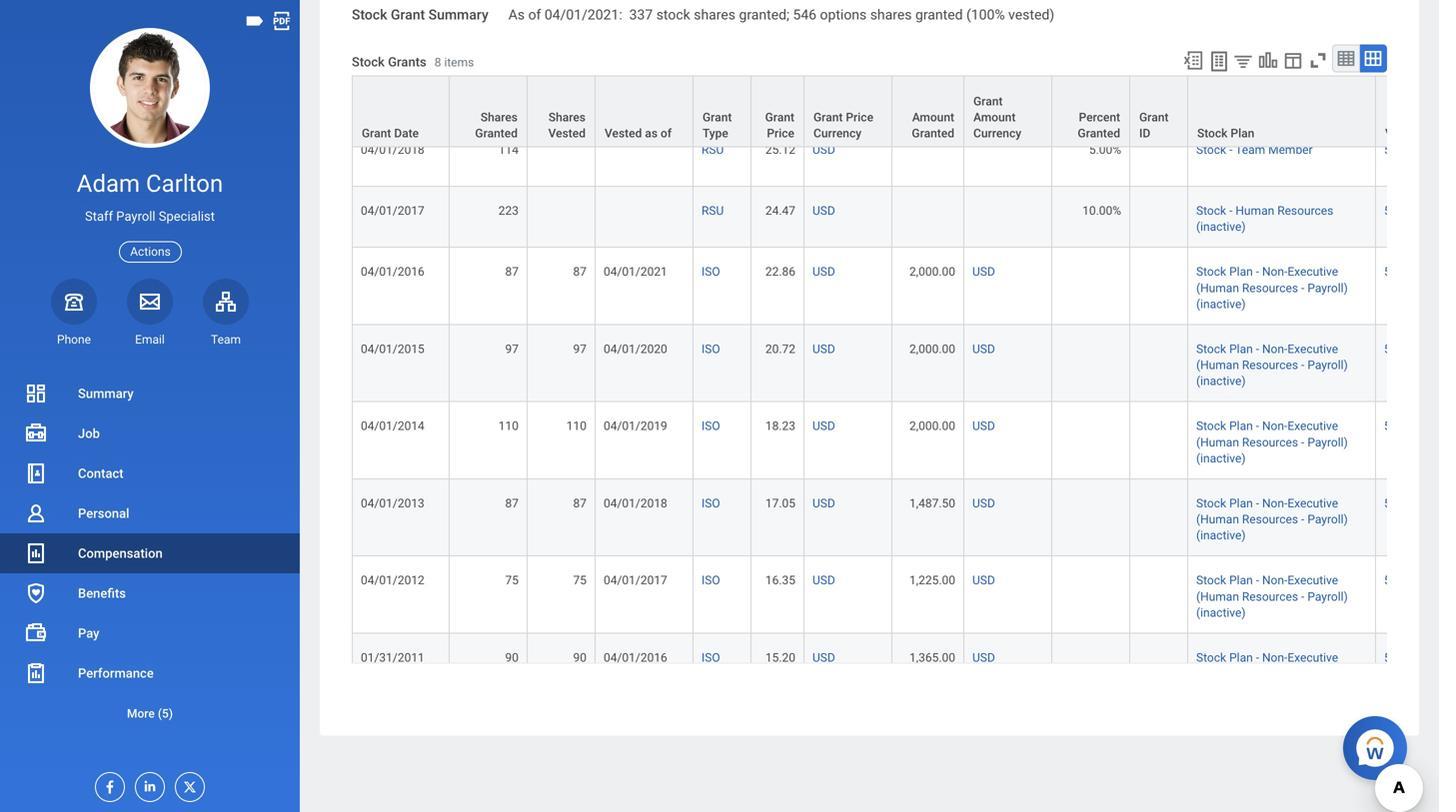 Task type: vqa. For each thing, say whether or not it's contained in the screenshot.
seventh (Inactive) from the bottom of the page
yes



Task type: locate. For each thing, give the bounding box(es) containing it.
3 executive from the top
[[1288, 419, 1338, 433]]

0 horizontal spatial 110
[[499, 419, 519, 433]]

4 5-year, ann from the top
[[1384, 342, 1439, 356]]

price left amount granted popup button at top
[[846, 110, 874, 124]]

granted left grant amount currency
[[912, 126, 954, 140]]

grant right "amount granted" "column header"
[[973, 94, 1003, 108]]

6 (inactive) from the top
[[1196, 606, 1246, 620]]

0 vertical spatial team
[[1235, 143, 1265, 157]]

compensation
[[78, 546, 163, 561]]

8 year, from the top
[[1394, 651, 1420, 665]]

1 vertical spatial summary
[[78, 386, 134, 401]]

1 horizontal spatial price
[[846, 110, 874, 124]]

8 5-year, ann from the top
[[1384, 651, 1439, 665]]

year, for 18.23
[[1394, 419, 1420, 433]]

0 horizontal spatial of
[[528, 7, 541, 23]]

stock for stock plan - non-executive (human resources - payroll) (inactive) link associated with 22.86
[[1196, 265, 1226, 279]]

year, for 20.72
[[1394, 342, 1420, 356]]

0 horizontal spatial price
[[767, 126, 795, 140]]

benefits image
[[24, 582, 48, 606]]

stock inside stock - human resources (inactive)
[[1196, 204, 1226, 218]]

0 horizontal spatial currency
[[814, 126, 862, 140]]

carlton
[[146, 169, 223, 198]]

2 amount from the left
[[973, 110, 1016, 124]]

5-year, ann for 17.05
[[1384, 497, 1439, 511]]

list containing summary
[[0, 374, 300, 734]]

2 granted from the left
[[912, 126, 954, 140]]

75
[[505, 574, 519, 588], [573, 574, 587, 588]]

granted down the percent
[[1078, 126, 1120, 140]]

6 non- from the top
[[1262, 651, 1288, 665]]

1 shares from the left
[[481, 110, 518, 124]]

currency for amount
[[973, 126, 1022, 140]]

currency for price
[[814, 126, 862, 140]]

6 iso from the top
[[702, 651, 720, 665]]

stock plan column header
[[1188, 75, 1376, 148]]

9 row from the top
[[352, 634, 1439, 711]]

7 row from the top
[[352, 480, 1439, 557]]

export to excel image
[[1182, 49, 1204, 71]]

stock for sixth stock plan - non-executive (human resources - payroll) (inactive) link
[[1196, 651, 1226, 665]]

3 year, from the top
[[1394, 265, 1420, 279]]

rsu
[[702, 143, 724, 157], [702, 204, 724, 218]]

iso left 18.23
[[702, 419, 720, 433]]

iso link
[[702, 261, 720, 279], [702, 338, 720, 356], [702, 415, 720, 433], [702, 493, 720, 511], [702, 570, 720, 588], [702, 647, 720, 665]]

5-year, ann for 20.72
[[1384, 342, 1439, 356]]

summary up items
[[429, 7, 489, 23]]

114
[[499, 143, 519, 157]]

5 payroll) from the top
[[1308, 590, 1348, 604]]

1 vertical spatial 2,000.00
[[910, 342, 955, 356]]

iso left 15.20
[[702, 651, 720, 665]]

iso left '17.05'
[[702, 497, 720, 511]]

navigation pane region
[[0, 0, 300, 813]]

1 horizontal spatial 90
[[573, 651, 587, 665]]

plan for 18.23
[[1229, 419, 1253, 433]]

currency right 'amount granted'
[[973, 126, 1022, 140]]

executive for 18.23
[[1288, 419, 1338, 433]]

5-year, ann link for 15.20
[[1384, 647, 1439, 665]]

grant inside grant amount currency
[[973, 94, 1003, 108]]

1 iso from the top
[[702, 265, 720, 279]]

1 vertical spatial 04/01/2016
[[604, 651, 667, 665]]

0 horizontal spatial team
[[211, 333, 241, 347]]

0 horizontal spatial 97
[[505, 342, 519, 356]]

shares granted
[[475, 110, 518, 140]]

non- for 16.35
[[1262, 574, 1288, 588]]

1 horizontal spatial summary
[[429, 7, 489, 23]]

team
[[1235, 143, 1265, 157], [211, 333, 241, 347]]

4 executive from the top
[[1288, 497, 1338, 511]]

1 horizontal spatial vested
[[605, 126, 642, 140]]

plan for 22.86
[[1229, 265, 1253, 279]]

shares right options
[[870, 7, 912, 23]]

3 5-year, ann from the top
[[1384, 265, 1439, 279]]

1 vertical spatial price
[[767, 126, 795, 140]]

shares inside shares granted
[[481, 110, 518, 124]]

granted
[[915, 7, 963, 23]]

17.05
[[765, 497, 796, 511]]

stock for 'stock - team member' link
[[1196, 143, 1226, 157]]

2,000.00 for 22.86
[[910, 265, 955, 279]]

percent granted column header
[[1052, 75, 1130, 148]]

team down view team icon
[[211, 333, 241, 347]]

2,000.00 for 20.72
[[910, 342, 955, 356]]

percent granted button
[[1052, 76, 1129, 146]]

8 5-year, ann link from the top
[[1384, 647, 1439, 665]]

ann for 15.20
[[1423, 651, 1439, 665]]

6 ann from the top
[[1423, 497, 1439, 511]]

of inside stock grant summary 'element'
[[528, 7, 541, 23]]

0 vertical spatial rsu
[[702, 143, 724, 157]]

04/01/2018
[[361, 143, 425, 157], [604, 497, 667, 511]]

2 shares from the left
[[549, 110, 586, 124]]

row containing grant amount currency
[[352, 75, 1439, 148]]

iso link for 04/01/2020
[[702, 338, 720, 356]]

4 row from the top
[[352, 248, 1439, 325]]

currency inside grant price currency
[[814, 126, 862, 140]]

0 vertical spatial 04/01/2016
[[361, 265, 425, 279]]

granted
[[475, 126, 518, 140], [912, 126, 954, 140], [1078, 126, 1120, 140]]

4 (human from the top
[[1196, 513, 1239, 527]]

2 rsu from the top
[[702, 204, 724, 218]]

0 horizontal spatial 04/01/2018
[[361, 143, 425, 157]]

grant up type
[[703, 110, 732, 124]]

5-year, ann link for 17.05
[[1384, 493, 1439, 511]]

list
[[0, 374, 300, 734]]

summary inside list
[[78, 386, 134, 401]]

shares right stock
[[694, 7, 736, 23]]

ann for 20.72
[[1423, 342, 1439, 356]]

iso left 22.86 at the right
[[702, 265, 720, 279]]

6 payroll) from the top
[[1308, 667, 1348, 681]]

1 row from the top
[[352, 75, 1439, 148]]

resources inside stock - human resources (inactive)
[[1278, 204, 1334, 218]]

iso link left 18.23
[[702, 415, 720, 433]]

amount granted
[[912, 110, 954, 140]]

3 granted from the left
[[1078, 126, 1120, 140]]

rsu left 24.47
[[702, 204, 724, 218]]

1 vertical spatial team
[[211, 333, 241, 347]]

non-
[[1262, 265, 1288, 279], [1262, 342, 1288, 356], [1262, 419, 1288, 433], [1262, 497, 1288, 511], [1262, 574, 1288, 588], [1262, 651, 1288, 665]]

payroll)
[[1308, 281, 1348, 295], [1308, 358, 1348, 372], [1308, 436, 1348, 450], [1308, 513, 1348, 527], [1308, 590, 1348, 604], [1308, 667, 1348, 681]]

3 non- from the top
[[1262, 419, 1288, 433]]

0 horizontal spatial shares
[[481, 110, 518, 124]]

non- for 20.72
[[1262, 342, 1288, 356]]

granted inside "column header"
[[912, 126, 954, 140]]

currency right grant price
[[814, 126, 862, 140]]

0 horizontal spatial 75
[[505, 574, 519, 588]]

tag image
[[244, 10, 266, 32]]

0 vertical spatial summary
[[429, 7, 489, 23]]

4 5-year, ann link from the top
[[1384, 338, 1439, 356]]

vested right shares granted
[[548, 126, 586, 140]]

1 horizontal spatial 04/01/2016
[[604, 651, 667, 665]]

export to worksheets image
[[1207, 49, 1231, 73]]

1 amount from the left
[[912, 110, 954, 124]]

more (5)
[[127, 707, 173, 721]]

4 payroll) from the top
[[1308, 513, 1348, 527]]

1 iso link from the top
[[702, 261, 720, 279]]

0 horizontal spatial shares
[[694, 7, 736, 23]]

x image
[[176, 774, 198, 796]]

1 vested from the left
[[548, 126, 586, 140]]

payroll) for 17.05
[[1308, 513, 1348, 527]]

grant type column header
[[694, 75, 752, 148]]

adam carlton
[[77, 169, 223, 198]]

04/01/2017
[[361, 204, 425, 218], [604, 574, 667, 588]]

5-year, ann for 16.35
[[1384, 574, 1439, 588]]

performance link
[[0, 654, 300, 694]]

grant id column header
[[1130, 75, 1188, 148]]

of
[[528, 7, 541, 23], [661, 126, 672, 140]]

row containing 01/31/2011
[[352, 634, 1439, 711]]

as
[[645, 126, 658, 140]]

5 (human from the top
[[1196, 590, 1239, 604]]

shares up 114
[[481, 110, 518, 124]]

vested
[[548, 126, 586, 140], [605, 126, 642, 140]]

5- for 18.23
[[1384, 419, 1394, 433]]

2,000.00 for 18.23
[[910, 419, 955, 433]]

3 (human from the top
[[1196, 436, 1239, 450]]

1 ann from the top
[[1423, 143, 1439, 157]]

0 horizontal spatial 90
[[505, 651, 519, 665]]

1 stock plan - non-executive (human resources - payroll) (inactive) link from the top
[[1196, 261, 1348, 311]]

vested left as
[[605, 126, 642, 140]]

3 iso from the top
[[702, 419, 720, 433]]

rsu link left 24.47
[[702, 200, 724, 218]]

7 5- from the top
[[1384, 574, 1394, 588]]

2,000.00
[[910, 265, 955, 279], [910, 342, 955, 356], [910, 419, 955, 433]]

20.72
[[765, 342, 796, 356]]

0 horizontal spatial granted
[[475, 126, 518, 140]]

price inside grant price
[[767, 126, 795, 140]]

10.00%
[[1083, 204, 1121, 218]]

5 5- from the top
[[1384, 419, 1394, 433]]

job image
[[24, 422, 48, 446]]

5-
[[1384, 143, 1394, 157], [1384, 204, 1394, 218], [1384, 265, 1394, 279], [1384, 342, 1394, 356], [1384, 419, 1394, 433], [1384, 497, 1394, 511], [1384, 574, 1394, 588], [1384, 651, 1394, 665]]

4 non- from the top
[[1262, 497, 1288, 511]]

3 row from the top
[[352, 187, 1439, 248]]

04/01/2012
[[361, 574, 425, 588]]

5-year, ann link for 24.47
[[1384, 200, 1439, 218]]

0 vertical spatial rsu link
[[702, 139, 724, 157]]

payroll) for 16.35
[[1308, 590, 1348, 604]]

1 5- from the top
[[1384, 143, 1394, 157]]

phone button
[[51, 279, 97, 348]]

click to view/edit grid preferences image
[[1282, 49, 1304, 71]]

8 ann from the top
[[1423, 651, 1439, 665]]

linkedin image
[[136, 774, 158, 795]]

iso link left 15.20
[[702, 647, 720, 665]]

stock plan - non-executive (human resources - payroll) (inactive) for 22.86
[[1196, 265, 1348, 311]]

grant
[[391, 7, 425, 23], [973, 94, 1003, 108], [703, 110, 732, 124], [765, 110, 795, 124], [814, 110, 843, 124], [1139, 110, 1169, 124], [362, 126, 391, 140]]

currency inside 'popup button'
[[973, 126, 1022, 140]]

shares right shares granted
[[549, 110, 586, 124]]

0 horizontal spatial summary
[[78, 386, 134, 401]]

0 vertical spatial of
[[528, 7, 541, 23]]

2 ann from the top
[[1423, 204, 1439, 218]]

team inside row
[[1235, 143, 1265, 157]]

table image
[[1336, 48, 1356, 68]]

1 horizontal spatial amount
[[973, 110, 1016, 124]]

more (5) button
[[0, 694, 300, 734]]

grant price column header
[[752, 75, 805, 148]]

shares
[[481, 110, 518, 124], [549, 110, 586, 124]]

97
[[505, 342, 519, 356], [573, 342, 587, 356]]

2 (human from the top
[[1196, 358, 1239, 372]]

5- for 20.72
[[1384, 342, 1394, 356]]

specialist
[[159, 209, 215, 224]]

2 iso from the top
[[702, 342, 720, 356]]

0 horizontal spatial 04/01/2017
[[361, 204, 425, 218]]

1 vertical spatial rsu
[[702, 204, 724, 218]]

grant up 25.12
[[765, 110, 795, 124]]

price up 25.12
[[767, 126, 795, 140]]

1 horizontal spatial shares
[[549, 110, 586, 124]]

2 horizontal spatial granted
[[1078, 126, 1120, 140]]

3 iso link from the top
[[702, 415, 720, 433]]

2 year, from the top
[[1394, 204, 1420, 218]]

email
[[135, 333, 165, 347]]

(human for 16.35
[[1196, 590, 1239, 604]]

2 stock plan - non-executive (human resources - payroll) (inactive) from the top
[[1196, 342, 1348, 388]]

of inside popup button
[[661, 126, 672, 140]]

5-year, ann link
[[1384, 139, 1439, 157], [1384, 200, 1439, 218], [1384, 261, 1439, 279], [1384, 338, 1439, 356], [1384, 415, 1439, 433], [1384, 493, 1439, 511], [1384, 570, 1439, 588], [1384, 647, 1439, 665]]

grant up grants
[[391, 7, 425, 23]]

stock
[[352, 7, 387, 23], [352, 55, 385, 70], [1197, 126, 1228, 140], [1196, 143, 1226, 157], [1196, 204, 1226, 218], [1196, 265, 1226, 279], [1196, 342, 1226, 356], [1196, 419, 1226, 433], [1196, 497, 1226, 511], [1196, 574, 1226, 588], [1196, 651, 1226, 665]]

ann for 22.86
[[1423, 265, 1439, 279]]

5-year, ann link for 20.72
[[1384, 338, 1439, 356]]

executive for 22.86
[[1288, 265, 1338, 279]]

shares inside shares vested
[[549, 110, 586, 124]]

(inactive) for 22.86
[[1196, 297, 1246, 311]]

compensation link
[[0, 534, 300, 574]]

shares vested
[[548, 110, 586, 140]]

8 row from the top
[[352, 557, 1439, 634]]

5-year, ann for 22.86
[[1384, 265, 1439, 279]]

percent
[[1079, 110, 1120, 124]]

resources for 20.72
[[1242, 358, 1298, 372]]

16.35
[[765, 574, 796, 588]]

4 iso from the top
[[702, 497, 720, 511]]

04/01/2018 down the "04/01/2019"
[[604, 497, 667, 511]]

0 horizontal spatial vested
[[548, 126, 586, 140]]

1 horizontal spatial currency
[[973, 126, 1022, 140]]

facebook image
[[96, 774, 118, 796]]

90
[[505, 651, 519, 665], [573, 651, 587, 665]]

1 5-year, ann link from the top
[[1384, 139, 1439, 157]]

iso link left '17.05'
[[702, 493, 720, 511]]

5 stock plan - non-executive (human resources - payroll) (inactive) link from the top
[[1196, 570, 1348, 620]]

-
[[1229, 143, 1233, 157], [1229, 204, 1233, 218], [1256, 265, 1259, 279], [1301, 281, 1305, 295], [1256, 342, 1259, 356], [1301, 358, 1305, 372], [1256, 419, 1259, 433], [1301, 436, 1305, 450], [1256, 497, 1259, 511], [1301, 513, 1305, 527], [1256, 574, 1259, 588], [1301, 590, 1305, 604], [1256, 651, 1259, 665], [1301, 667, 1305, 681]]

(human for 20.72
[[1196, 358, 1239, 372]]

24.47
[[765, 204, 796, 218]]

0 vertical spatial 2,000.00
[[910, 265, 955, 279]]

5 5-year, ann from the top
[[1384, 419, 1439, 433]]

1 97 from the left
[[505, 342, 519, 356]]

iso left 16.35
[[702, 574, 720, 588]]

granted up 114
[[475, 126, 518, 140]]

shares for shares vested
[[549, 110, 586, 124]]

5 (inactive) from the top
[[1196, 529, 1246, 543]]

grant id
[[1139, 110, 1169, 140]]

1 vertical spatial rsu link
[[702, 200, 724, 218]]

2 executive from the top
[[1288, 342, 1338, 356]]

2 row from the top
[[352, 126, 1439, 187]]

7 year, from the top
[[1394, 574, 1420, 588]]

row containing 04/01/2013
[[352, 480, 1439, 557]]

iso link left 16.35
[[702, 570, 720, 588]]

grant inside grant price currency
[[814, 110, 843, 124]]

amount right 'amount granted'
[[973, 110, 1016, 124]]

cell
[[528, 126, 596, 187], [596, 126, 694, 187], [893, 126, 964, 187], [964, 126, 1052, 187], [1130, 126, 1188, 187], [528, 187, 596, 248], [596, 187, 694, 248], [893, 187, 964, 248], [964, 187, 1052, 248], [1130, 187, 1188, 248], [1052, 248, 1130, 325], [1130, 248, 1188, 325], [1052, 325, 1130, 402], [1130, 325, 1188, 402], [1052, 402, 1130, 480], [1130, 402, 1188, 480], [1052, 480, 1130, 557], [1130, 480, 1188, 557], [1052, 557, 1130, 634], [1130, 557, 1188, 634], [1052, 634, 1130, 711], [1130, 634, 1188, 711]]

04/01/2018 down grant date
[[361, 143, 425, 157]]

amount
[[912, 110, 954, 124], [973, 110, 1016, 124]]

staff
[[85, 209, 113, 224]]

summary
[[429, 7, 489, 23], [78, 386, 134, 401]]

executive
[[1288, 265, 1338, 279], [1288, 342, 1338, 356], [1288, 419, 1338, 433], [1288, 497, 1338, 511], [1288, 574, 1338, 588], [1288, 651, 1338, 665]]

1 executive from the top
[[1288, 265, 1338, 279]]

stock for 17.05 stock plan - non-executive (human resources - payroll) (inactive) link
[[1196, 497, 1226, 511]]

1 horizontal spatial granted
[[912, 126, 954, 140]]

1 horizontal spatial team
[[1235, 143, 1265, 157]]

1,225.00
[[910, 574, 955, 588]]

(5)
[[158, 707, 173, 721]]

2 vertical spatial 2,000.00
[[910, 419, 955, 433]]

1 5-year, ann from the top
[[1384, 143, 1439, 157]]

shares granted button
[[450, 76, 527, 146]]

stock grants 8 items
[[352, 55, 474, 70]]

5-year, ann link for 22.86
[[1384, 261, 1439, 279]]

1 vertical spatial of
[[661, 126, 672, 140]]

0 horizontal spatial amount
[[912, 110, 954, 124]]

executive for 16.35
[[1288, 574, 1338, 588]]

price for grant price currency
[[846, 110, 874, 124]]

grant inside "popup button"
[[703, 110, 732, 124]]

2 iso link from the top
[[702, 338, 720, 356]]

phone
[[57, 333, 91, 347]]

stock - team member link
[[1196, 139, 1313, 157]]

0 vertical spatial price
[[846, 110, 874, 124]]

phone adam carlton element
[[51, 332, 97, 348]]

grant for grant price
[[765, 110, 795, 124]]

3 payroll) from the top
[[1308, 436, 1348, 450]]

team down the stock plan
[[1235, 143, 1265, 157]]

5 iso link from the top
[[702, 570, 720, 588]]

1 horizontal spatial of
[[661, 126, 672, 140]]

price inside grant price currency
[[846, 110, 874, 124]]

1,487.50
[[910, 497, 955, 511]]

amount left grant amount currency
[[912, 110, 954, 124]]

5-year, ann link for 18.23
[[1384, 415, 1439, 433]]

iso link left 20.72
[[702, 338, 720, 356]]

4 (inactive) from the top
[[1196, 452, 1246, 466]]

ann for 24.47
[[1423, 204, 1439, 218]]

resources for 17.05
[[1242, 513, 1298, 527]]

(100%
[[966, 7, 1005, 23]]

granted inside column header
[[1078, 126, 1120, 140]]

87
[[505, 265, 519, 279], [573, 265, 587, 279], [505, 497, 519, 511], [573, 497, 587, 511]]

grant up id
[[1139, 110, 1169, 124]]

stock grant summary element
[[509, 0, 1055, 24]]

7 5-year, ann link from the top
[[1384, 570, 1439, 588]]

0 vertical spatial 04/01/2018
[[361, 143, 425, 157]]

as
[[509, 7, 525, 23]]

summary link
[[0, 374, 300, 414]]

row
[[352, 75, 1439, 148], [352, 126, 1439, 187], [352, 187, 1439, 248], [352, 248, 1439, 325], [352, 325, 1439, 402], [352, 402, 1439, 480], [352, 480, 1439, 557], [352, 557, 1439, 634], [352, 634, 1439, 711]]

3 ann from the top
[[1423, 265, 1439, 279]]

3 5-year, ann link from the top
[[1384, 261, 1439, 279]]

4 ann from the top
[[1423, 342, 1439, 356]]

grant id button
[[1130, 76, 1187, 146]]

performance image
[[24, 662, 48, 686]]

rsu link right as
[[702, 139, 724, 157]]

type
[[703, 126, 728, 140]]

compensation image
[[24, 542, 48, 566]]

stock plan - non-executive (human resources - payroll) (inactive) link for 16.35
[[1196, 570, 1348, 620]]

amount granted button
[[893, 76, 963, 146]]

1 horizontal spatial shares
[[870, 7, 912, 23]]

grant type button
[[694, 76, 751, 146]]

2 currency from the left
[[973, 126, 1022, 140]]

toolbar
[[1173, 44, 1387, 75]]

amount granted column header
[[893, 75, 964, 148]]

1 granted from the left
[[475, 126, 518, 140]]

grant left date
[[362, 126, 391, 140]]

5 stock plan - non-executive (human resources - payroll) (inactive) from the top
[[1196, 574, 1348, 620]]

5 row from the top
[[352, 325, 1439, 402]]

executive for 20.72
[[1288, 342, 1338, 356]]

0 vertical spatial 04/01/2017
[[361, 204, 425, 218]]

1 horizontal spatial 04/01/2018
[[604, 497, 667, 511]]

1 horizontal spatial 97
[[573, 342, 587, 356]]

7 ann from the top
[[1423, 574, 1439, 588]]

3 2,000.00 from the top
[[910, 419, 955, 433]]

ann for 25.12
[[1423, 143, 1439, 157]]

stock plan - non-executive (human resources - payroll) (inactive) link for 18.23
[[1196, 415, 1348, 466]]

6 5-year, ann from the top
[[1384, 497, 1439, 511]]

resources for 22.86
[[1242, 281, 1298, 295]]

6 5-year, ann link from the top
[[1384, 493, 1439, 511]]

phone image
[[60, 290, 88, 314]]

5 ann from the top
[[1423, 419, 1439, 433]]

1 rsu from the top
[[702, 143, 724, 157]]

currency
[[814, 126, 862, 140], [973, 126, 1022, 140]]

iso
[[702, 265, 720, 279], [702, 342, 720, 356], [702, 419, 720, 433], [702, 497, 720, 511], [702, 574, 720, 588], [702, 651, 720, 665]]

payroll) for 20.72
[[1308, 358, 1348, 372]]

price
[[846, 110, 874, 124], [767, 126, 795, 140]]

6 row from the top
[[352, 402, 1439, 480]]

grant date column header
[[352, 75, 450, 148]]

1 horizontal spatial 04/01/2017
[[604, 574, 667, 588]]

5-year, ann link for 25.12
[[1384, 139, 1439, 157]]

5 year, from the top
[[1394, 419, 1420, 433]]

2 2,000.00 from the top
[[910, 342, 955, 356]]

5- for 25.12
[[1384, 143, 1394, 157]]

row containing 04/01/2018
[[352, 126, 1439, 187]]

granted inside column header
[[475, 126, 518, 140]]

1 (inactive) from the top
[[1196, 220, 1246, 234]]

iso left 20.72
[[702, 342, 720, 356]]

rsu down type
[[702, 143, 724, 157]]

5 non- from the top
[[1262, 574, 1288, 588]]

grant right grant price
[[814, 110, 843, 124]]

contact image
[[24, 462, 48, 486]]

year, for 17.05
[[1394, 497, 1420, 511]]

summary up job
[[78, 386, 134, 401]]

2 (inactive) from the top
[[1196, 297, 1246, 311]]

1 horizontal spatial 75
[[573, 574, 587, 588]]

team adam carlton element
[[203, 332, 249, 348]]

actions
[[130, 245, 171, 259]]

stock plan - non-executive (human resources - payroll) (inactive) link
[[1196, 261, 1348, 311], [1196, 338, 1348, 388], [1196, 415, 1348, 466], [1196, 493, 1348, 543], [1196, 570, 1348, 620], [1196, 647, 1348, 697]]

1 horizontal spatial 110
[[566, 419, 587, 433]]

4 5- from the top
[[1384, 342, 1394, 356]]

staff payroll specialist
[[85, 209, 215, 224]]

grant price button
[[752, 76, 804, 146]]

view team image
[[214, 290, 238, 314]]

2 non- from the top
[[1262, 342, 1288, 356]]

3 (inactive) from the top
[[1196, 374, 1246, 388]]

2 rsu link from the top
[[702, 200, 724, 218]]

email adam carlton element
[[127, 332, 173, 348]]

iso link left 22.86 at the right
[[702, 261, 720, 279]]

grant type
[[703, 110, 732, 140]]



Task type: describe. For each thing, give the bounding box(es) containing it.
iso for 04/01/2017
[[702, 574, 720, 588]]

iso for 04/01/2021
[[702, 265, 720, 279]]

(human for 22.86
[[1196, 281, 1239, 295]]

5-year, ann for 24.47
[[1384, 204, 1439, 218]]

vested inside the shares vested "popup button"
[[548, 126, 586, 140]]

6 executive from the top
[[1288, 651, 1338, 665]]

1 75 from the left
[[505, 574, 519, 588]]

personal link
[[0, 494, 300, 534]]

contact link
[[0, 454, 300, 494]]

stock - human resources (inactive) link
[[1196, 200, 1334, 234]]

adam
[[77, 169, 140, 198]]

shares granted column header
[[450, 75, 528, 148]]

grant price
[[765, 110, 795, 140]]

1 vertical spatial 04/01/2018
[[604, 497, 667, 511]]

more (5) button
[[0, 702, 300, 726]]

04/01/2015
[[361, 342, 425, 356]]

stock - human resources (inactive)
[[1196, 204, 1334, 234]]

(human for 17.05
[[1196, 513, 1239, 527]]

5- for 24.47
[[1384, 204, 1394, 218]]

5- for 15.20
[[1384, 651, 1394, 665]]

payroll
[[116, 209, 155, 224]]

2 shares from the left
[[870, 7, 912, 23]]

personal
[[78, 506, 129, 521]]

email button
[[127, 279, 173, 348]]

granted;
[[739, 7, 790, 23]]

5-year, ann for 18.23
[[1384, 419, 1439, 433]]

stock inside popup button
[[1197, 126, 1228, 140]]

grant price currency column header
[[805, 75, 893, 148]]

options
[[820, 7, 867, 23]]

percent granted
[[1078, 110, 1120, 140]]

04/01/2021
[[604, 265, 667, 279]]

summary image
[[24, 382, 48, 406]]

25.12
[[765, 143, 796, 157]]

expand table image
[[1363, 48, 1383, 68]]

iso for 04/01/2018
[[702, 497, 720, 511]]

job link
[[0, 414, 300, 454]]

payroll) for 22.86
[[1308, 281, 1348, 295]]

benefits link
[[0, 574, 300, 614]]

stock plan - non-executive (human resources - payroll) (inactive) for 20.72
[[1196, 342, 1348, 388]]

stock for stock plan - non-executive (human resources - payroll) (inactive) link related to 20.72
[[1196, 342, 1226, 356]]

stock
[[656, 7, 690, 23]]

grant for grant type
[[703, 110, 732, 124]]

view worker - expand/collapse chart image
[[1257, 49, 1279, 71]]

date
[[394, 126, 419, 140]]

vested as of button
[[596, 76, 693, 146]]

iso for 04/01/2020
[[702, 342, 720, 356]]

7 (inactive) from the top
[[1196, 683, 1246, 697]]

ann for 18.23
[[1423, 419, 1439, 433]]

grants
[[388, 55, 427, 70]]

vested inside vested as of popup button
[[605, 126, 642, 140]]

grant price currency
[[814, 110, 874, 140]]

(inactive) for 16.35
[[1196, 606, 1246, 620]]

04/01/2020
[[604, 342, 667, 356]]

select to filter grid data image
[[1232, 50, 1254, 71]]

plan for 17.05
[[1229, 497, 1253, 511]]

1 90 from the left
[[505, 651, 519, 665]]

plan inside popup button
[[1231, 126, 1255, 140]]

2 90 from the left
[[573, 651, 587, 665]]

22.86
[[765, 265, 796, 279]]

plan for 20.72
[[1229, 342, 1253, 356]]

year, for 24.47
[[1394, 204, 1420, 218]]

vested as of
[[605, 126, 672, 140]]

amount inside grant amount currency
[[973, 110, 1016, 124]]

6 iso link from the top
[[702, 647, 720, 665]]

performance
[[78, 666, 154, 681]]

04/01/2021:
[[545, 7, 622, 23]]

payroll) for 18.23
[[1308, 436, 1348, 450]]

pay image
[[24, 622, 48, 646]]

benefits
[[78, 586, 126, 601]]

grant for grant amount currency
[[973, 94, 1003, 108]]

shares vested button
[[528, 76, 595, 146]]

(inactive) inside stock - human resources (inactive)
[[1196, 220, 1246, 234]]

5-year, ann for 25.12
[[1384, 143, 1439, 157]]

row containing 04/01/2012
[[352, 557, 1439, 634]]

grant amount currency
[[973, 94, 1022, 140]]

amount inside 'amount granted'
[[912, 110, 954, 124]]

executive for 17.05
[[1288, 497, 1338, 511]]

non- for 22.86
[[1262, 265, 1288, 279]]

(human for 18.23
[[1196, 436, 1239, 450]]

vested)
[[1009, 7, 1055, 23]]

row containing 04/01/2017
[[352, 187, 1439, 248]]

contact
[[78, 466, 124, 481]]

5-year, ann for 15.20
[[1384, 651, 1439, 665]]

grant for grant date
[[362, 126, 391, 140]]

6 (human from the top
[[1196, 667, 1239, 681]]

stock for 18.23 stock plan - non-executive (human resources - payroll) (inactive) link
[[1196, 419, 1226, 433]]

vesting
[[1385, 126, 1426, 140]]

stock for 'stock - human resources (inactive)' link
[[1196, 204, 1226, 218]]

pay link
[[0, 614, 300, 654]]

stock plan button
[[1188, 76, 1375, 146]]

(inactive) for 20.72
[[1196, 374, 1246, 388]]

223
[[499, 204, 519, 218]]

2 110 from the left
[[566, 419, 587, 433]]

granted for percent
[[1078, 126, 1120, 140]]

grant amount currency column header
[[964, 75, 1052, 148]]

5-year, ann link for 16.35
[[1384, 570, 1439, 588]]

5- for 17.05
[[1384, 497, 1394, 511]]

view printable version (pdf) image
[[271, 10, 293, 32]]

non- for 18.23
[[1262, 419, 1288, 433]]

plan for 16.35
[[1229, 574, 1253, 588]]

1 110 from the left
[[499, 419, 519, 433]]

ann for 16.35
[[1423, 574, 1439, 588]]

iso link for 04/01/2017
[[702, 570, 720, 588]]

- inside stock - human resources (inactive)
[[1229, 204, 1233, 218]]

vesting sc button
[[1376, 76, 1439, 146]]

(inactive) for 18.23
[[1196, 452, 1246, 466]]

grant for grant id
[[1139, 110, 1169, 124]]

personal image
[[24, 502, 48, 526]]

stock for stock plan - non-executive (human resources - payroll) (inactive) link corresponding to 16.35
[[1196, 574, 1226, 588]]

grant amount currency button
[[964, 76, 1051, 146]]

stock plan - non-executive (human resources - payroll) (inactive) for 17.05
[[1196, 497, 1348, 543]]

stock plan - non-executive (human resources - payroll) (inactive) link for 22.86
[[1196, 261, 1348, 311]]

5- for 22.86
[[1384, 265, 1394, 279]]

grant date button
[[353, 76, 449, 146]]

stock plan - non-executive (human resources - payroll) (inactive) link for 17.05
[[1196, 493, 1348, 543]]

granted for amount
[[912, 126, 954, 140]]

04/01/2013
[[361, 497, 425, 511]]

grant date
[[362, 126, 419, 140]]

1 rsu link from the top
[[702, 139, 724, 157]]

year, for 25.12
[[1394, 143, 1420, 157]]

04/01/2014
[[361, 419, 425, 433]]

actions button
[[119, 241, 182, 263]]

job
[[78, 426, 100, 441]]

0 horizontal spatial 04/01/2016
[[361, 265, 425, 279]]

more
[[127, 707, 155, 721]]

row containing 04/01/2016
[[352, 248, 1439, 325]]

vested as of column header
[[596, 75, 694, 148]]

as of 04/01/2021:  337 stock shares granted; 546 options shares granted (100% vested)
[[509, 7, 1055, 23]]

member
[[1268, 143, 1313, 157]]

team link
[[203, 279, 249, 348]]

row containing 04/01/2015
[[352, 325, 1439, 402]]

resources for 18.23
[[1242, 436, 1298, 450]]

01/31/2011
[[361, 651, 425, 665]]

shares vested column header
[[528, 75, 596, 148]]

non- for 17.05
[[1262, 497, 1288, 511]]

year, for 22.86
[[1394, 265, 1420, 279]]

546
[[793, 7, 817, 23]]

1 shares from the left
[[694, 7, 736, 23]]

year, for 16.35
[[1394, 574, 1420, 588]]

1,365.00
[[910, 651, 955, 665]]

stock grant summary
[[352, 7, 489, 23]]

6 stock plan - non-executive (human resources - payroll) (inactive) link from the top
[[1196, 647, 1348, 697]]

grant price currency button
[[805, 76, 892, 146]]

stock - team member
[[1196, 143, 1313, 157]]

(inactive) for 17.05
[[1196, 529, 1246, 543]]

fullscreen image
[[1307, 49, 1329, 71]]

5.00%
[[1089, 143, 1121, 157]]

stock plan - non-executive (human resources - payroll) (inactive) link for 20.72
[[1196, 338, 1348, 388]]

team inside 'link'
[[211, 333, 241, 347]]

2 75 from the left
[[573, 574, 587, 588]]

1 vertical spatial 04/01/2017
[[604, 574, 667, 588]]

grant for grant price currency
[[814, 110, 843, 124]]

granted for shares
[[475, 126, 518, 140]]

id
[[1139, 126, 1151, 140]]

2 97 from the left
[[573, 342, 587, 356]]

mail image
[[138, 290, 162, 314]]

337
[[629, 7, 653, 23]]

stock plan
[[1197, 126, 1255, 140]]

5- for 16.35
[[1384, 574, 1394, 588]]

resources for 16.35
[[1242, 590, 1298, 604]]

row containing 04/01/2014
[[352, 402, 1439, 480]]

6 stock plan - non-executive (human resources - payroll) (inactive) from the top
[[1196, 651, 1348, 697]]

stock plan - non-executive (human resources - payroll) (inactive) for 16.35
[[1196, 574, 1348, 620]]

04/01/2019
[[604, 419, 667, 433]]

18.23
[[765, 419, 796, 433]]

price for grant price
[[767, 126, 795, 140]]

ann for 17.05
[[1423, 497, 1439, 511]]

pay
[[78, 626, 99, 641]]

items
[[444, 56, 474, 70]]

iso link for 04/01/2021
[[702, 261, 720, 279]]

sc
[[1429, 126, 1439, 140]]

year, for 15.20
[[1394, 651, 1420, 665]]



